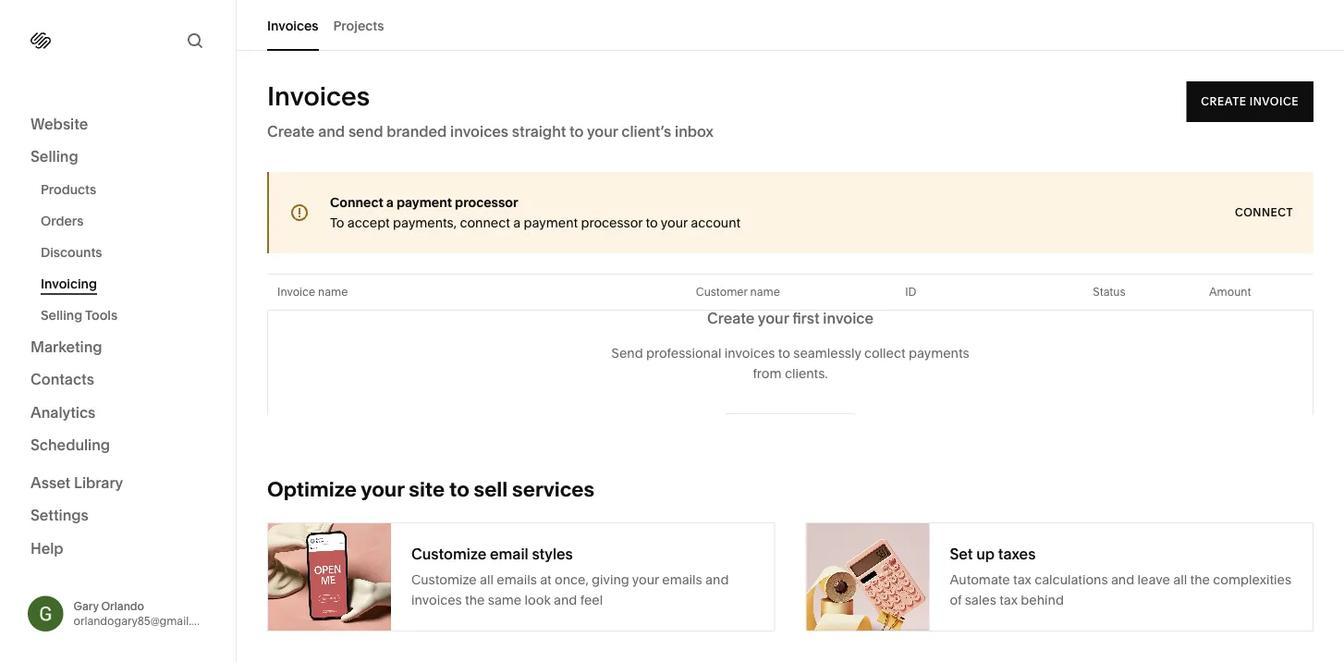 Task type: locate. For each thing, give the bounding box(es) containing it.
website
[[31, 115, 88, 133]]

orders
[[41, 213, 84, 229]]

orlandogary85@gmail.com
[[74, 614, 215, 628]]

settings link
[[31, 505, 205, 527]]

help link
[[31, 538, 63, 558]]

selling tools link
[[41, 300, 215, 331]]

selling tools
[[41, 307, 118, 323]]

selling for selling
[[31, 147, 78, 166]]

asset
[[31, 473, 70, 491]]

marketing link
[[31, 337, 205, 358]]

0 vertical spatial selling
[[31, 147, 78, 166]]

contacts
[[31, 370, 94, 388]]

selling
[[31, 147, 78, 166], [41, 307, 83, 323]]

selling inside selling tools link
[[41, 307, 83, 323]]

selling down website
[[31, 147, 78, 166]]

products link
[[41, 174, 215, 205]]

selling inside selling link
[[31, 147, 78, 166]]

1 vertical spatial selling
[[41, 307, 83, 323]]

contacts link
[[31, 369, 205, 391]]

scheduling link
[[31, 435, 205, 457]]

selling up marketing
[[41, 307, 83, 323]]

analytics link
[[31, 402, 205, 424]]

asset library link
[[31, 472, 205, 494]]

selling link
[[31, 147, 205, 168]]

orders link
[[41, 205, 215, 237]]

marketing
[[31, 337, 102, 356]]

settings
[[31, 506, 89, 524]]



Task type: describe. For each thing, give the bounding box(es) containing it.
gary
[[74, 599, 99, 613]]

discounts
[[41, 245, 102, 260]]

products
[[41, 182, 96, 197]]

orlando
[[101, 599, 144, 613]]

asset library
[[31, 473, 123, 491]]

help
[[31, 539, 63, 557]]

analytics
[[31, 403, 95, 421]]

invoicing link
[[41, 268, 215, 300]]

scheduling
[[31, 436, 110, 454]]

library
[[74, 473, 123, 491]]

tools
[[85, 307, 118, 323]]

gary orlando orlandogary85@gmail.com
[[74, 599, 215, 628]]

selling for selling tools
[[41, 307, 83, 323]]

invoicing
[[41, 276, 97, 292]]

discounts link
[[41, 237, 215, 268]]

website link
[[31, 114, 205, 135]]



Task type: vqa. For each thing, say whether or not it's contained in the screenshot.
No active discounts
no



